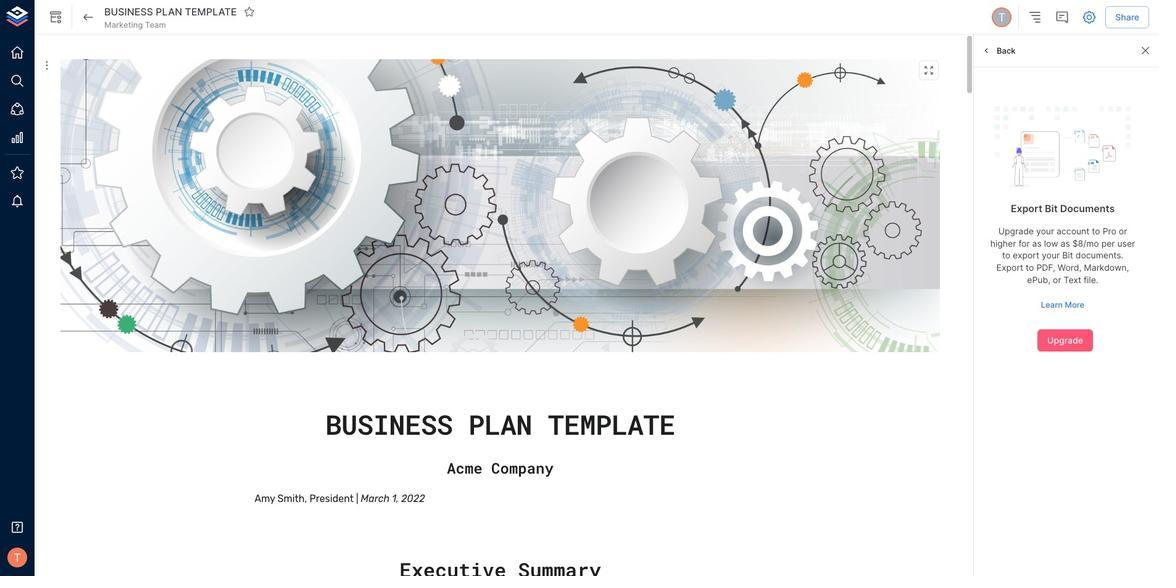 Task type: locate. For each thing, give the bounding box(es) containing it.
to
[[1092, 226, 1101, 237], [1002, 250, 1011, 261], [1026, 262, 1034, 273]]

plan up team
[[156, 5, 182, 18]]

0 vertical spatial t button
[[990, 6, 1014, 29]]

0 vertical spatial to
[[1092, 226, 1101, 237]]

upgrade inside upgrade your account to pro or higher for as low as $8/mo per user to export your bit documents. export to pdf, word, markdown, epub, or text file.
[[999, 226, 1034, 237]]

0 horizontal spatial upgrade
[[999, 226, 1034, 237]]

or up user
[[1119, 226, 1128, 237]]

0 vertical spatial business plan template
[[104, 5, 237, 18]]

business plan template up the acme company
[[326, 407, 675, 443]]

business plan template up team
[[104, 5, 237, 18]]

2 vertical spatial to
[[1026, 262, 1034, 273]]

export up for
[[1011, 202, 1043, 215]]

for
[[1019, 238, 1030, 249]]

as right low
[[1061, 238, 1070, 249]]

march
[[361, 493, 390, 505]]

upgrade up for
[[999, 226, 1034, 237]]

1 horizontal spatial plan
[[469, 407, 532, 443]]

show wiki image
[[48, 10, 63, 25]]

0 horizontal spatial as
[[1033, 238, 1042, 249]]

table of contents image
[[1028, 10, 1043, 25]]

comments image
[[1055, 10, 1070, 25]]

1 horizontal spatial upgrade
[[1048, 335, 1084, 346]]

upgrade down the learn more button
[[1048, 335, 1084, 346]]

1,
[[392, 493, 399, 505]]

0 horizontal spatial or
[[1053, 274, 1062, 285]]

bit up account
[[1045, 202, 1058, 215]]

president
[[310, 493, 354, 505]]

1 vertical spatial t
[[14, 551, 21, 565]]

0 vertical spatial t
[[999, 10, 1006, 24]]

upgrade for upgrade
[[1048, 335, 1084, 346]]

1 vertical spatial template
[[548, 407, 675, 443]]

0 horizontal spatial t
[[14, 551, 21, 565]]

0 vertical spatial export
[[1011, 202, 1043, 215]]

1 vertical spatial t button
[[4, 545, 31, 572]]

business plan template
[[104, 5, 237, 18], [326, 407, 675, 443]]

go back image
[[81, 10, 96, 25]]

t button
[[990, 6, 1014, 29], [4, 545, 31, 572]]

1 horizontal spatial business plan template
[[326, 407, 675, 443]]

more
[[1065, 300, 1085, 310]]

to left the "pro"
[[1092, 226, 1101, 237]]

1 as from the left
[[1033, 238, 1042, 249]]

0 vertical spatial business
[[104, 5, 153, 18]]

or left text
[[1053, 274, 1062, 285]]

upgrade
[[999, 226, 1034, 237], [1048, 335, 1084, 346]]

0 horizontal spatial template
[[185, 5, 237, 18]]

your up low
[[1037, 226, 1055, 237]]

1 horizontal spatial to
[[1026, 262, 1034, 273]]

2022
[[401, 493, 425, 505]]

learn more
[[1041, 300, 1085, 310]]

learn
[[1041, 300, 1063, 310]]

bit
[[1045, 202, 1058, 215], [1063, 250, 1074, 261]]

to down export
[[1026, 262, 1034, 273]]

favorite image
[[244, 6, 255, 17]]

1 horizontal spatial or
[[1119, 226, 1128, 237]]

1 horizontal spatial bit
[[1063, 250, 1074, 261]]

as
[[1033, 238, 1042, 249], [1061, 238, 1070, 249]]

1 vertical spatial bit
[[1063, 250, 1074, 261]]

t for t button to the right
[[999, 10, 1006, 24]]

1 horizontal spatial business
[[326, 407, 453, 443]]

export down export
[[997, 262, 1024, 273]]

company
[[492, 458, 554, 478]]

bit up the word,
[[1063, 250, 1074, 261]]

upgrade inside upgrade button
[[1048, 335, 1084, 346]]

0 horizontal spatial to
[[1002, 250, 1011, 261]]

1 horizontal spatial as
[[1061, 238, 1070, 249]]

back button
[[979, 41, 1019, 60]]

or
[[1119, 226, 1128, 237], [1053, 274, 1062, 285]]

plan
[[156, 5, 182, 18], [469, 407, 532, 443]]

0 vertical spatial bit
[[1045, 202, 1058, 215]]

plan up the acme company
[[469, 407, 532, 443]]

marketing team link
[[104, 19, 166, 30]]

0 horizontal spatial plan
[[156, 5, 182, 18]]

0 vertical spatial upgrade
[[999, 226, 1034, 237]]

as right for
[[1033, 238, 1042, 249]]

0 vertical spatial template
[[185, 5, 237, 18]]

acme
[[447, 458, 483, 478]]

bit inside upgrade your account to pro or higher for as low as $8/mo per user to export your bit documents. export to pdf, word, markdown, epub, or text file.
[[1063, 250, 1074, 261]]

your
[[1037, 226, 1055, 237], [1042, 250, 1060, 261]]

1 horizontal spatial t
[[999, 10, 1006, 24]]

0 horizontal spatial bit
[[1045, 202, 1058, 215]]

pdf,
[[1037, 262, 1056, 273]]

1 vertical spatial business plan template
[[326, 407, 675, 443]]

per
[[1102, 238, 1115, 249]]

documents.
[[1076, 250, 1124, 261]]

0 vertical spatial plan
[[156, 5, 182, 18]]

your down low
[[1042, 250, 1060, 261]]

export
[[1011, 202, 1043, 215], [997, 262, 1024, 273]]

t for t button to the left
[[14, 551, 21, 565]]

1 vertical spatial export
[[997, 262, 1024, 273]]

1 vertical spatial upgrade
[[1048, 335, 1084, 346]]

documents
[[1061, 202, 1115, 215]]

0 horizontal spatial t button
[[4, 545, 31, 572]]

word,
[[1058, 262, 1082, 273]]

higher
[[991, 238, 1017, 249]]

0 horizontal spatial business
[[104, 5, 153, 18]]

0 vertical spatial your
[[1037, 226, 1055, 237]]

to down higher
[[1002, 250, 1011, 261]]

business
[[104, 5, 153, 18], [326, 407, 453, 443]]

marketing team
[[104, 20, 166, 30]]

template
[[185, 5, 237, 18], [548, 407, 675, 443]]

t
[[999, 10, 1006, 24], [14, 551, 21, 565]]



Task type: describe. For each thing, give the bounding box(es) containing it.
0 horizontal spatial business plan template
[[104, 5, 237, 18]]

pro
[[1103, 226, 1117, 237]]

export inside upgrade your account to pro or higher for as low as $8/mo per user to export your bit documents. export to pdf, word, markdown, epub, or text file.
[[997, 262, 1024, 273]]

marketing
[[104, 20, 143, 30]]

1 vertical spatial your
[[1042, 250, 1060, 261]]

team
[[145, 20, 166, 30]]

0 vertical spatial or
[[1119, 226, 1128, 237]]

upgrade button
[[1038, 330, 1093, 352]]

epub,
[[1028, 274, 1051, 285]]

2 horizontal spatial to
[[1092, 226, 1101, 237]]

amy smith, president | march 1, 2022
[[255, 493, 425, 505]]

account
[[1057, 226, 1090, 237]]

acme company
[[447, 458, 554, 478]]

1 horizontal spatial t button
[[990, 6, 1014, 29]]

user
[[1118, 238, 1136, 249]]

1 vertical spatial business
[[326, 407, 453, 443]]

upgrade for upgrade your account to pro or higher for as low as $8/mo per user to export your bit documents. export to pdf, word, markdown, epub, or text file.
[[999, 226, 1034, 237]]

upgrade your account to pro or higher for as low as $8/mo per user to export your bit documents. export to pdf, word, markdown, epub, or text file.
[[991, 226, 1136, 285]]

export
[[1013, 250, 1040, 261]]

share
[[1116, 12, 1140, 22]]

learn more button
[[1038, 296, 1088, 315]]

file.
[[1084, 274, 1099, 285]]

back
[[997, 45, 1016, 55]]

1 vertical spatial to
[[1002, 250, 1011, 261]]

1 vertical spatial plan
[[469, 407, 532, 443]]

amy
[[255, 493, 275, 505]]

|
[[356, 493, 358, 505]]

text
[[1064, 274, 1082, 285]]

share button
[[1106, 6, 1150, 29]]

export bit documents
[[1011, 202, 1115, 215]]

low
[[1045, 238, 1059, 249]]

1 vertical spatial or
[[1053, 274, 1062, 285]]

2 as from the left
[[1061, 238, 1070, 249]]

settings image
[[1082, 10, 1097, 25]]

markdown,
[[1084, 262, 1130, 273]]

$8/mo
[[1073, 238, 1099, 249]]

smith,
[[278, 493, 307, 505]]

1 horizontal spatial template
[[548, 407, 675, 443]]



Task type: vqa. For each thing, say whether or not it's contained in the screenshot.
text field
no



